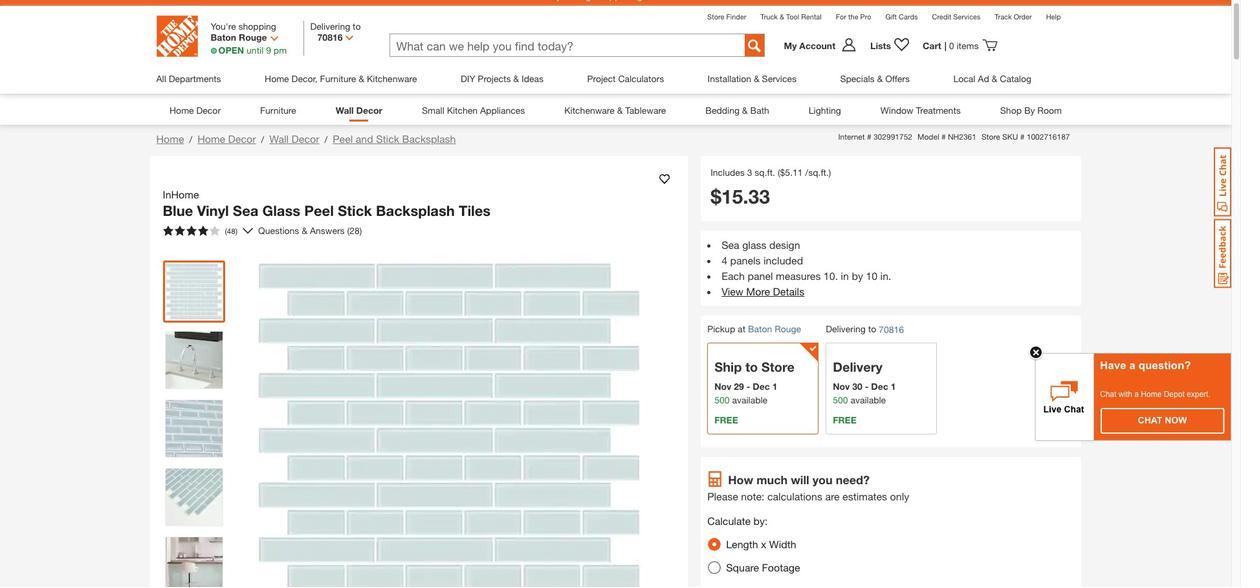 Task type: locate. For each thing, give the bounding box(es) containing it.
1 1 from the left
[[773, 381, 778, 392]]

all departments
[[156, 73, 221, 84]]

0 vertical spatial wall
[[336, 105, 354, 116]]

)
[[829, 167, 831, 178]]

& left the tool
[[780, 12, 785, 21]]

1 - from the left
[[747, 381, 751, 392]]

0 horizontal spatial furniture
[[260, 105, 296, 116]]

0 vertical spatial baton
[[211, 32, 236, 43]]

specials & offers
[[841, 73, 910, 84]]

sea up 4
[[722, 239, 740, 251]]

2 vertical spatial to
[[746, 360, 758, 375]]

need?
[[836, 473, 870, 487]]

small
[[422, 105, 445, 116]]

500 inside delivery nov 30 - dec 1 500 available
[[833, 395, 848, 406]]

credit services
[[932, 12, 981, 21]]

peel inside inhome blue vinyl sea glass peel stick backsplash tiles
[[304, 203, 334, 219]]

dec right 30
[[872, 381, 889, 392]]

baton up open in the left top of the page
[[211, 32, 236, 43]]

dec inside ship to store nov 29 - dec 1 500 available
[[753, 381, 770, 392]]

store left the finder
[[708, 12, 725, 21]]

0 horizontal spatial nov
[[715, 381, 732, 392]]

peel up answers
[[304, 203, 334, 219]]

. right (
[[790, 167, 793, 178]]

model
[[918, 132, 940, 142]]

a right with
[[1135, 390, 1139, 399]]

0 vertical spatial peel
[[333, 133, 353, 145]]

sea inside sea glass design 4 panels included each panel measures 10. in by 10 in. view more details
[[722, 239, 740, 251]]

inhome peel and stick backsplash nh2361 e1.1 image
[[165, 332, 222, 389]]

$ left 11
[[780, 167, 785, 178]]

2 horizontal spatial #
[[1021, 132, 1025, 142]]

wall down furniture link
[[269, 133, 289, 145]]

credit
[[932, 12, 952, 21]]

view
[[722, 285, 744, 298]]

free down 30
[[833, 415, 857, 426]]

0 horizontal spatial delivering
[[310, 21, 350, 32]]

furniture right 'decor,' at the top of the page
[[320, 73, 356, 84]]

delivering up home decor, furniture & kitchenware
[[310, 21, 350, 32]]

local
[[954, 73, 976, 84]]

0 vertical spatial $
[[780, 167, 785, 178]]

2 1 from the left
[[891, 381, 896, 392]]

option group containing length x width
[[703, 533, 811, 580]]

0 horizontal spatial stick
[[338, 203, 372, 219]]

length x width
[[726, 539, 797, 551]]

stick right and
[[376, 133, 399, 145]]

1002716187
[[1027, 132, 1070, 142]]

services down my at top
[[762, 73, 797, 84]]

500 down delivery
[[833, 395, 848, 406]]

1 horizontal spatial /
[[261, 134, 264, 145]]

1 vertical spatial rouge
[[775, 324, 801, 335]]

.
[[790, 167, 793, 178], [743, 185, 749, 208]]

my account
[[784, 40, 836, 51]]

1 vertical spatial furniture
[[260, 105, 296, 116]]

1 horizontal spatial services
[[954, 12, 981, 21]]

wall decor link down furniture link
[[269, 133, 319, 145]]

to right ship at the bottom right
[[746, 360, 758, 375]]

1 horizontal spatial free
[[833, 415, 857, 426]]

0 horizontal spatial wall
[[269, 133, 289, 145]]

gift
[[886, 12, 897, 21]]

ship to store nov 29 - dec 1 500 available
[[715, 360, 795, 406]]

1 horizontal spatial to
[[746, 360, 758, 375]]

2 available from the left
[[851, 395, 886, 406]]

2 dec from the left
[[872, 381, 889, 392]]

1 dec from the left
[[753, 381, 770, 392]]

depot
[[1164, 390, 1185, 399]]

# right internet
[[867, 132, 872, 142]]

wall decor link up and
[[336, 102, 383, 118]]

# right 'model'
[[942, 132, 946, 142]]

1 horizontal spatial nov
[[833, 381, 850, 392]]

& for questions & answers (28)
[[302, 225, 308, 236]]

wall
[[336, 105, 354, 116], [269, 133, 289, 145]]

nov
[[715, 381, 732, 392], [833, 381, 850, 392]]

1 horizontal spatial dec
[[872, 381, 889, 392]]

decor,
[[292, 73, 318, 84]]

(
[[778, 167, 780, 178]]

x
[[761, 539, 767, 551]]

now
[[1165, 416, 1188, 426]]

1 vertical spatial services
[[762, 73, 797, 84]]

0 vertical spatial kitchenware
[[367, 73, 417, 84]]

& left ideas
[[514, 73, 519, 84]]

nov left 29
[[715, 381, 732, 392]]

0 vertical spatial store
[[708, 12, 725, 21]]

to inside delivering to 70816
[[869, 324, 877, 335]]

pm
[[274, 45, 287, 56]]

1 horizontal spatial kitchenware
[[565, 105, 615, 116]]

appliances
[[480, 105, 525, 116]]

decor
[[196, 105, 221, 116], [356, 105, 383, 116], [228, 133, 256, 145], [292, 133, 319, 145]]

have
[[1100, 360, 1127, 372]]

blue
[[163, 203, 193, 219]]

0 horizontal spatial 1
[[773, 381, 778, 392]]

9
[[266, 45, 271, 56]]

baton rouge button
[[748, 324, 801, 335]]

nov left 30
[[833, 381, 850, 392]]

1 available from the left
[[732, 395, 768, 406]]

1 vertical spatial stick
[[338, 203, 372, 219]]

. down 3
[[743, 185, 749, 208]]

0 horizontal spatial 500
[[715, 395, 730, 406]]

peel left and
[[333, 133, 353, 145]]

1 horizontal spatial store
[[762, 360, 795, 375]]

store down baton rouge button
[[762, 360, 795, 375]]

rouge down details
[[775, 324, 801, 335]]

delivery
[[833, 360, 883, 375]]

1 vertical spatial wall decor link
[[269, 133, 319, 145]]

1 horizontal spatial delivering
[[826, 324, 866, 335]]

& inside "link"
[[514, 73, 519, 84]]

0 vertical spatial sea
[[233, 203, 259, 219]]

includes 3 sq.ft. ( $ 5 . 11 /sq.ft. )
[[711, 167, 831, 178]]

more
[[747, 285, 770, 298]]

- right 29
[[747, 381, 751, 392]]

home decor link down departments
[[170, 102, 221, 118]]

free for to
[[715, 415, 738, 426]]

1 horizontal spatial 70816
[[879, 324, 904, 335]]

shop by room link
[[1001, 102, 1062, 118]]

& left 'offers'
[[877, 73, 883, 84]]

1 horizontal spatial furniture
[[320, 73, 356, 84]]

inhome peel and stick backsplash nh2361 c3.3 image
[[165, 469, 222, 526]]

please
[[708, 491, 739, 503]]

1 vertical spatial kitchenware
[[565, 105, 615, 116]]

1 horizontal spatial sea
[[722, 239, 740, 251]]

width
[[770, 539, 797, 551]]

backsplash
[[402, 133, 456, 145], [376, 203, 455, 219]]

items
[[957, 40, 979, 51]]

& for bedding & bath
[[742, 105, 748, 116]]

0 horizontal spatial /
[[189, 134, 192, 145]]

2 free from the left
[[833, 415, 857, 426]]

1 horizontal spatial -
[[865, 381, 869, 392]]

1 nov from the left
[[715, 381, 732, 392]]

0 horizontal spatial #
[[867, 132, 872, 142]]

1 vertical spatial baton
[[748, 324, 772, 335]]

& right installation
[[754, 73, 760, 84]]

1 vertical spatial 70816
[[879, 324, 904, 335]]

submit search image
[[748, 39, 761, 52]]

1 vertical spatial to
[[869, 324, 877, 335]]

2 # from the left
[[942, 132, 946, 142]]

(48) link
[[158, 220, 253, 241]]

1 horizontal spatial #
[[942, 132, 946, 142]]

2 horizontal spatial to
[[869, 324, 877, 335]]

1 horizontal spatial available
[[851, 395, 886, 406]]

furniture up home / home decor / wall decor / peel and stick backsplash
[[260, 105, 296, 116]]

home for home / home decor / wall decor / peel and stick backsplash
[[156, 133, 184, 145]]

1 right 30
[[891, 381, 896, 392]]

delivering for delivering to 70816
[[826, 324, 866, 335]]

0 horizontal spatial sea
[[233, 203, 259, 219]]

bedding & bath
[[706, 105, 770, 116]]

& left tableware
[[617, 105, 623, 116]]

2 horizontal spatial store
[[982, 132, 1001, 142]]

to inside ship to store nov 29 - dec 1 500 available
[[746, 360, 758, 375]]

baton right at
[[748, 324, 772, 335]]

4 stars image
[[163, 226, 220, 236]]

1 / from the left
[[189, 134, 192, 145]]

free down 29
[[715, 415, 738, 426]]

and
[[356, 133, 373, 145]]

500
[[715, 395, 730, 406], [833, 395, 848, 406]]

70816 up delivery
[[879, 324, 904, 335]]

small kitchen appliances link
[[422, 102, 525, 118]]

2 vertical spatial store
[[762, 360, 795, 375]]

0 horizontal spatial by
[[852, 270, 864, 282]]

backsplash down small
[[402, 133, 456, 145]]

70816 up home decor, furniture & kitchenware
[[318, 32, 343, 43]]

1 right 29
[[773, 381, 778, 392]]

1
[[773, 381, 778, 392], [891, 381, 896, 392]]

to for 70816
[[869, 324, 877, 335]]

kitchenware down project
[[565, 105, 615, 116]]

0 horizontal spatial $
[[711, 185, 722, 208]]

sea up (48)
[[233, 203, 259, 219]]

stick up "(28)"
[[338, 203, 372, 219]]

2 - from the left
[[865, 381, 869, 392]]

1 vertical spatial backsplash
[[376, 203, 455, 219]]

bath
[[751, 105, 770, 116]]

you're
[[211, 21, 236, 32]]

& for specials & offers
[[877, 73, 883, 84]]

details
[[773, 285, 805, 298]]

0 horizontal spatial dec
[[753, 381, 770, 392]]

available down 29
[[732, 395, 768, 406]]

option group
[[703, 533, 811, 580]]

& left bath
[[742, 105, 748, 116]]

home decor, furniture & kitchenware link
[[265, 63, 417, 94]]

1 horizontal spatial 1
[[891, 381, 896, 392]]

1 vertical spatial delivering
[[826, 324, 866, 335]]

0 horizontal spatial rouge
[[239, 32, 267, 43]]

inhome
[[163, 188, 199, 201]]

services right credit
[[954, 12, 981, 21]]

500 down ship at the bottom right
[[715, 395, 730, 406]]

1 vertical spatial sea
[[722, 239, 740, 251]]

1 free from the left
[[715, 415, 738, 426]]

bedding & bath link
[[706, 102, 770, 118]]

chat
[[1138, 416, 1163, 426]]

the
[[849, 12, 859, 21]]

/ right home link
[[189, 134, 192, 145]]

0 vertical spatial rouge
[[239, 32, 267, 43]]

home decor link down home decor
[[198, 133, 256, 145]]

11
[[793, 167, 803, 178]]

wall down home decor, furniture & kitchenware link
[[336, 105, 354, 116]]

installation & services link
[[708, 63, 797, 94]]

inhome peel and stick backsplash nh2361 64.0 image
[[165, 263, 222, 320]]

&
[[780, 12, 785, 21], [359, 73, 365, 84], [514, 73, 519, 84], [754, 73, 760, 84], [877, 73, 883, 84], [992, 73, 998, 84], [617, 105, 623, 116], [742, 105, 748, 116], [302, 225, 308, 236]]

0 vertical spatial to
[[353, 21, 361, 32]]

1 vertical spatial peel
[[304, 203, 334, 219]]

2 500 from the left
[[833, 395, 848, 406]]

0 vertical spatial 70816
[[318, 32, 343, 43]]

gift cards link
[[886, 12, 918, 21]]

delivering up delivery
[[826, 324, 866, 335]]

/ down furniture link
[[261, 134, 264, 145]]

0 horizontal spatial -
[[747, 381, 751, 392]]

-
[[747, 381, 751, 392], [865, 381, 869, 392]]

0 horizontal spatial services
[[762, 73, 797, 84]]

0 vertical spatial delivering
[[310, 21, 350, 32]]

0 vertical spatial wall decor link
[[336, 102, 383, 118]]

the home depot logo link
[[156, 16, 198, 57]]

1 500 from the left
[[715, 395, 730, 406]]

1 horizontal spatial .
[[790, 167, 793, 178]]

finder
[[727, 12, 747, 21]]

cards
[[899, 12, 918, 21]]

at
[[738, 324, 746, 335]]

a right have
[[1130, 360, 1136, 372]]

$ down the includes at the top right
[[711, 185, 722, 208]]

kitchenware up the wall decor
[[367, 73, 417, 84]]

1 vertical spatial store
[[982, 132, 1001, 142]]

backsplash left tiles
[[376, 203, 455, 219]]

2 horizontal spatial /
[[325, 134, 328, 145]]

calculations
[[768, 491, 823, 503]]

small kitchen appliances
[[422, 105, 525, 116]]

rouge up open until 9 pm
[[239, 32, 267, 43]]

catalog
[[1000, 73, 1032, 84]]

1 vertical spatial wall
[[269, 133, 289, 145]]

includes
[[711, 167, 745, 178]]

shop
[[1001, 105, 1022, 116]]

& left answers
[[302, 225, 308, 236]]

by right shop
[[1025, 105, 1035, 116]]

# right "sku"
[[1021, 132, 1025, 142]]

available inside delivery nov 30 - dec 1 500 available
[[851, 395, 886, 406]]

please note: calculations are estimates only
[[708, 491, 910, 503]]

questions & answers (28)
[[258, 225, 362, 236]]

- right 30
[[865, 381, 869, 392]]

- inside delivery nov 30 - dec 1 500 available
[[865, 381, 869, 392]]

2 nov from the left
[[833, 381, 850, 392]]

70816 inside delivering to 70816
[[879, 324, 904, 335]]

furniture link
[[260, 102, 296, 118]]

order
[[1014, 12, 1032, 21]]

/ left and
[[325, 134, 328, 145]]

dec right 29
[[753, 381, 770, 392]]

1 horizontal spatial $
[[780, 167, 785, 178]]

1 horizontal spatial baton
[[748, 324, 772, 335]]

home
[[265, 73, 289, 84], [170, 105, 194, 116], [156, 133, 184, 145], [198, 133, 225, 145], [1141, 390, 1162, 399]]

projects
[[478, 73, 511, 84]]

by right in
[[852, 270, 864, 282]]

chat now link
[[1102, 409, 1224, 434]]

to left 70816 link
[[869, 324, 877, 335]]

0 vertical spatial by
[[1025, 105, 1035, 116]]

inhome peel and stick backsplash nh2361 66.2 image
[[165, 400, 222, 457]]

square
[[726, 562, 759, 574]]

1 horizontal spatial stick
[[376, 133, 399, 145]]

furniture
[[320, 73, 356, 84], [260, 105, 296, 116]]

to up home decor, furniture & kitchenware link
[[353, 21, 361, 32]]

delivering inside delivering to 70816
[[826, 324, 866, 335]]

store left "sku"
[[982, 132, 1001, 142]]

shop by room
[[1001, 105, 1062, 116]]

available down 30
[[851, 395, 886, 406]]

glass
[[743, 239, 767, 251]]

store inside ship to store nov 29 - dec 1 500 available
[[762, 360, 795, 375]]

1 vertical spatial by
[[852, 270, 864, 282]]

how
[[728, 473, 754, 487]]

0 horizontal spatial free
[[715, 415, 738, 426]]

None text field
[[390, 34, 732, 58], [390, 34, 732, 58], [390, 34, 732, 58], [390, 34, 732, 58]]

0 horizontal spatial available
[[732, 395, 768, 406]]

1 vertical spatial .
[[743, 185, 749, 208]]

1 horizontal spatial 500
[[833, 395, 848, 406]]



Task type: vqa. For each thing, say whether or not it's contained in the screenshot.
"1 Answer"
no



Task type: describe. For each thing, give the bounding box(es) containing it.
measures
[[776, 270, 821, 282]]

project calculators
[[587, 73, 664, 84]]

store finder
[[708, 12, 747, 21]]

each
[[722, 270, 745, 282]]

wall decor
[[336, 105, 383, 116]]

in
[[841, 270, 849, 282]]

truck & tool rental link
[[761, 12, 822, 21]]

track order link
[[995, 12, 1032, 21]]

for the pro
[[836, 12, 872, 21]]

- inside ship to store nov 29 - dec 1 500 available
[[747, 381, 751, 392]]

ideas
[[522, 73, 544, 84]]

302991752
[[874, 132, 913, 142]]

1 vertical spatial $
[[711, 185, 722, 208]]

(48)
[[225, 226, 238, 236]]

kitchenware & tableware link
[[565, 102, 666, 118]]

33
[[749, 185, 770, 208]]

0 vertical spatial backsplash
[[402, 133, 456, 145]]

0 horizontal spatial wall decor link
[[269, 133, 319, 145]]

vinyl
[[197, 203, 229, 219]]

lighting link
[[809, 102, 841, 118]]

1 horizontal spatial by
[[1025, 105, 1035, 116]]

by inside sea glass design 4 panels included each panel measures 10. in by 10 in. view more details
[[852, 270, 864, 282]]

diy projects & ideas link
[[461, 63, 544, 94]]

project
[[587, 73, 616, 84]]

room
[[1038, 105, 1062, 116]]

square footage
[[726, 562, 800, 574]]

0 vertical spatial stick
[[376, 133, 399, 145]]

1 horizontal spatial wall
[[336, 105, 354, 116]]

live chat image
[[1214, 148, 1232, 217]]

treatments
[[916, 105, 961, 116]]

calculate by:
[[708, 515, 768, 528]]

& for truck & tool rental
[[780, 12, 785, 21]]

delivering for delivering to
[[310, 21, 350, 32]]

3 / from the left
[[325, 134, 328, 145]]

delivery nov 30 - dec 1 500 available
[[833, 360, 896, 406]]

view more details link
[[722, 285, 805, 298]]

3 # from the left
[[1021, 132, 1025, 142]]

nov inside delivery nov 30 - dec 1 500 available
[[833, 381, 850, 392]]

& up the wall decor
[[359, 73, 365, 84]]

note:
[[741, 491, 765, 503]]

credit services link
[[932, 12, 981, 21]]

are
[[826, 491, 840, 503]]

(48) button
[[158, 220, 243, 241]]

question?
[[1139, 360, 1192, 372]]

1 # from the left
[[867, 132, 872, 142]]

baton rouge
[[211, 32, 267, 43]]

feedback link image
[[1214, 219, 1232, 289]]

0
[[950, 40, 955, 51]]

you
[[813, 473, 833, 487]]

0 horizontal spatial store
[[708, 12, 725, 21]]

the home depot image
[[156, 16, 198, 57]]

inhome link
[[163, 187, 204, 203]]

0 vertical spatial services
[[954, 12, 981, 21]]

until
[[247, 45, 264, 56]]

0 horizontal spatial to
[[353, 21, 361, 32]]

to for store
[[746, 360, 758, 375]]

offers
[[886, 73, 910, 84]]

calculators
[[618, 73, 664, 84]]

home for home decor
[[170, 105, 194, 116]]

sku
[[1003, 132, 1019, 142]]

home for home decor, furniture & kitchenware
[[265, 73, 289, 84]]

stick inside inhome blue vinyl sea glass peel stick backsplash tiles
[[338, 203, 372, 219]]

0 horizontal spatial baton
[[211, 32, 236, 43]]

my
[[784, 40, 797, 51]]

/sq.ft.
[[806, 167, 829, 178]]

& right 'ad'
[[992, 73, 998, 84]]

open
[[218, 45, 244, 56]]

$ 15 . 33
[[711, 185, 770, 208]]

estimates
[[843, 491, 888, 503]]

dec inside delivery nov 30 - dec 1 500 available
[[872, 381, 889, 392]]

sea glass design 4 panels included each panel measures 10. in by 10 in. view more details
[[722, 239, 892, 298]]

0 vertical spatial home decor link
[[170, 102, 221, 118]]

pickup at baton rouge
[[708, 324, 801, 335]]

0 horizontal spatial kitchenware
[[367, 73, 417, 84]]

store finder link
[[708, 12, 747, 21]]

delivering to
[[310, 21, 361, 32]]

in.
[[881, 270, 892, 282]]

window treatments link
[[881, 102, 961, 118]]

for
[[836, 12, 847, 21]]

window
[[881, 105, 914, 116]]

tableware
[[626, 105, 666, 116]]

home decor
[[170, 105, 221, 116]]

panels
[[731, 254, 761, 267]]

1 inside delivery nov 30 - dec 1 500 available
[[891, 381, 896, 392]]

home / home decor / wall decor / peel and stick backsplash
[[156, 133, 456, 145]]

sea inside inhome blue vinyl sea glass peel stick backsplash tiles
[[233, 203, 259, 219]]

5
[[785, 167, 790, 178]]

glass
[[262, 203, 300, 219]]

kitchen
[[447, 105, 478, 116]]

design
[[770, 239, 801, 251]]

chat with a home depot expert.
[[1100, 390, 1211, 399]]

kitchenware & tableware
[[565, 105, 666, 116]]

track order
[[995, 12, 1032, 21]]

1 vertical spatial a
[[1135, 390, 1139, 399]]

home decor, furniture & kitchenware
[[265, 73, 417, 84]]

0 vertical spatial .
[[790, 167, 793, 178]]

internet
[[839, 132, 865, 142]]

1 inside ship to store nov 29 - dec 1 500 available
[[773, 381, 778, 392]]

1 vertical spatial home decor link
[[198, 133, 256, 145]]

& for kitchenware & tableware
[[617, 105, 623, 116]]

available inside ship to store nov 29 - dec 1 500 available
[[732, 395, 768, 406]]

backsplash inside inhome blue vinyl sea glass peel stick backsplash tiles
[[376, 203, 455, 219]]

2 / from the left
[[261, 134, 264, 145]]

specials & offers link
[[841, 63, 910, 94]]

0 vertical spatial furniture
[[320, 73, 356, 84]]

by:
[[754, 515, 768, 528]]

0 vertical spatial a
[[1130, 360, 1136, 372]]

gift cards
[[886, 12, 918, 21]]

1 horizontal spatial wall decor link
[[336, 102, 383, 118]]

& for installation & services
[[754, 73, 760, 84]]

0 horizontal spatial 70816
[[318, 32, 343, 43]]

home link
[[156, 133, 184, 145]]

only
[[890, 491, 910, 503]]

0 horizontal spatial .
[[743, 185, 749, 208]]

nov inside ship to store nov 29 - dec 1 500 available
[[715, 381, 732, 392]]

inhome peel and stick backsplash nh2361 1f.4 image
[[165, 538, 222, 588]]

have a question?
[[1100, 360, 1192, 372]]

truck & tool rental
[[761, 12, 822, 21]]

1 horizontal spatial rouge
[[775, 324, 801, 335]]

you're shopping
[[211, 21, 276, 32]]

local ad & catalog link
[[954, 63, 1032, 94]]

free for nov
[[833, 415, 857, 426]]

footage
[[762, 562, 800, 574]]

500 inside ship to store nov 29 - dec 1 500 available
[[715, 395, 730, 406]]



